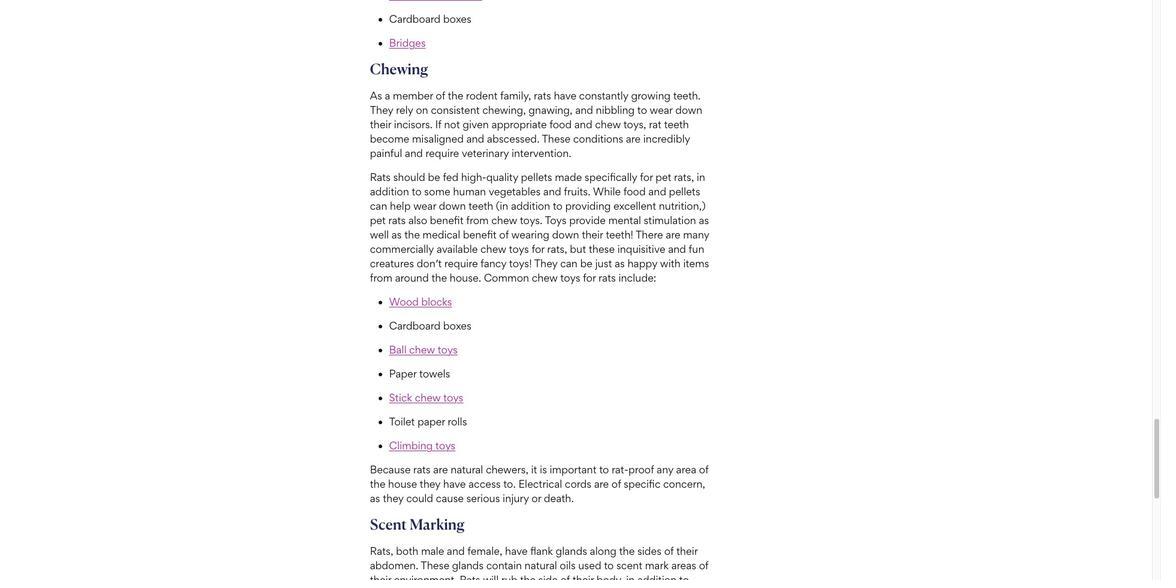 Task type: vqa. For each thing, say whether or not it's contained in the screenshot.
in within the Rats should be fed high-quality pellets made specifically for pet rats, in addition to some human vegetables and fruits. While food and pellets can help wear down teeth (in addition to providing excellent nutrition,) pet rats also benefit from chew toys. Toys provide mental stimulation as well as the medical benefit of wearing down their teeth! There are many commercially available chew toys for rats, but these inquisitive and fun creatures don't require fancy toys! They can be just as happy with items from around the house. Common chew toys for rats include:
yes



Task type: locate. For each thing, give the bounding box(es) containing it.
are down stimulation
[[666, 228, 681, 241]]

1 vertical spatial have
[[443, 478, 466, 490]]

have up gnawing,
[[554, 89, 577, 102]]

rodent
[[466, 89, 498, 102]]

benefit up medical
[[430, 214, 464, 226]]

0 vertical spatial be
[[428, 171, 440, 183]]

of left wearing
[[499, 228, 509, 241]]

member
[[393, 89, 433, 102]]

intervention.
[[512, 147, 572, 159]]

the
[[448, 89, 464, 102], [405, 228, 420, 241], [432, 271, 447, 284], [370, 478, 386, 490], [619, 545, 635, 557], [520, 573, 536, 580]]

0 vertical spatial pellets
[[521, 171, 552, 183]]

1 vertical spatial in
[[626, 573, 635, 580]]

scent marking
[[370, 515, 465, 533]]

not
[[444, 118, 460, 131]]

1 horizontal spatial wear
[[650, 104, 673, 116]]

1 vertical spatial wear
[[413, 199, 436, 212]]

chew inside "as a member of the rodent family, rats have constantly growing teeth. they rely on consistent chewing, gnawing, and nibbling to wear down their incisors. if not given appropriate food and chew toys, rat teeth become misaligned and abscessed. these conditions are incredibly painful and require veterinary intervention."
[[595, 118, 621, 131]]

0 vertical spatial rats,
[[674, 171, 694, 183]]

rats, left but
[[547, 243, 567, 255]]

0 horizontal spatial from
[[370, 271, 393, 284]]

rat
[[649, 118, 662, 131]]

rats
[[370, 171, 391, 183], [460, 573, 481, 580]]

well
[[370, 228, 389, 241]]

1 horizontal spatial pet
[[656, 171, 672, 183]]

can down but
[[560, 257, 578, 270]]

injury
[[503, 492, 529, 505]]

their inside "as a member of the rodent family, rats have constantly growing teeth. they rely on consistent chewing, gnawing, and nibbling to wear down their incisors. if not given appropriate food and chew toys, rat teeth become misaligned and abscessed. these conditions are incredibly painful and require veterinary intervention."
[[370, 118, 391, 131]]

2 horizontal spatial for
[[640, 171, 653, 183]]

in down scent
[[626, 573, 635, 580]]

cardboard boxes for bridges
[[389, 12, 472, 25]]

0 vertical spatial benefit
[[430, 214, 464, 226]]

a
[[385, 89, 390, 102]]

boxes for ball chew toys
[[443, 319, 472, 332]]

0 horizontal spatial have
[[443, 478, 466, 490]]

from down human
[[466, 214, 489, 226]]

1 horizontal spatial glands
[[556, 545, 587, 557]]

toys up rolls
[[444, 391, 464, 404]]

these up intervention.
[[542, 132, 571, 145]]

wear up rat
[[650, 104, 673, 116]]

in inside rats should be fed high-quality pellets made specifically for pet rats, in addition to some human vegetables and fruits. while food and pellets can help wear down teeth (in addition to providing excellent nutrition,) pet rats also benefit from chew toys. toys provide mental stimulation as well as the medical benefit of wearing down their teeth! there are many commercially available chew toys for rats, but these inquisitive and fun creatures don't require fancy toys! they can be just as happy with items from around the house. common chew toys for rats include:
[[697, 171, 706, 183]]

1 horizontal spatial from
[[466, 214, 489, 226]]

1 vertical spatial can
[[560, 257, 578, 270]]

2 horizontal spatial addition
[[638, 573, 677, 580]]

natural
[[451, 463, 483, 476], [525, 559, 557, 572]]

while
[[593, 185, 621, 198]]

1 horizontal spatial have
[[505, 545, 528, 557]]

addition
[[370, 185, 409, 198], [511, 199, 550, 212], [638, 573, 677, 580]]

2 cardboard boxes from the top
[[389, 319, 472, 332]]

to up the "body,"
[[604, 559, 614, 572]]

growing
[[631, 89, 671, 102]]

to left rat-
[[599, 463, 609, 476]]

0 horizontal spatial teeth
[[469, 199, 494, 212]]

1 vertical spatial teeth
[[469, 199, 494, 212]]

their down provide
[[582, 228, 603, 241]]

they up could
[[420, 478, 441, 490]]

1 vertical spatial food
[[624, 185, 646, 198]]

to down should
[[412, 185, 422, 198]]

as
[[370, 89, 382, 102]]

made
[[555, 171, 582, 183]]

addition down mark
[[638, 573, 677, 580]]

0 vertical spatial down
[[676, 104, 703, 116]]

0 vertical spatial they
[[420, 478, 441, 490]]

to
[[638, 104, 647, 116], [412, 185, 422, 198], [553, 199, 563, 212], [599, 463, 609, 476], [604, 559, 614, 572]]

teeth up incredibly in the right top of the page
[[664, 118, 689, 131]]

glands down female,
[[452, 559, 484, 572]]

down down teeth. on the right top
[[676, 104, 703, 116]]

food down gnawing,
[[550, 118, 572, 131]]

to up 'toys,'
[[638, 104, 647, 116]]

they down house
[[383, 492, 404, 505]]

teeth inside "as a member of the rodent family, rats have constantly growing teeth. they rely on consistent chewing, gnawing, and nibbling to wear down their incisors. if not given appropriate food and chew toys, rat teeth become misaligned and abscessed. these conditions are incredibly painful and require veterinary intervention."
[[664, 118, 689, 131]]

addition up toys.
[[511, 199, 550, 212]]

chew up fancy
[[481, 243, 506, 255]]

1 vertical spatial require
[[445, 257, 478, 270]]

human
[[453, 185, 486, 198]]

have up cause
[[443, 478, 466, 490]]

pet up well
[[370, 214, 386, 226]]

climbing toys link
[[389, 439, 456, 452]]

teeth down human
[[469, 199, 494, 212]]

pellets up nutrition,)
[[669, 185, 701, 198]]

any
[[657, 463, 674, 476]]

have up contain
[[505, 545, 528, 557]]

1 vertical spatial rats
[[460, 573, 481, 580]]

family,
[[501, 89, 531, 102]]

stimulation
[[644, 214, 696, 226]]

0 vertical spatial these
[[542, 132, 571, 145]]

the right rub
[[520, 573, 536, 580]]

1 horizontal spatial pellets
[[669, 185, 701, 198]]

be down but
[[580, 257, 593, 270]]

and right "male"
[[447, 545, 465, 557]]

1 vertical spatial glands
[[452, 559, 484, 572]]

0 vertical spatial require
[[426, 147, 459, 159]]

1 horizontal spatial be
[[580, 257, 593, 270]]

0 vertical spatial teeth
[[664, 118, 689, 131]]

of right areas
[[699, 559, 709, 572]]

0 horizontal spatial can
[[370, 199, 387, 212]]

1 vertical spatial addition
[[511, 199, 550, 212]]

as inside because rats are natural chewers, it is important to rat-proof any area of the house they have access to. electrical cords are of specific concern, as they could cause serious injury or death.
[[370, 492, 380, 505]]

0 horizontal spatial addition
[[370, 185, 409, 198]]

1 cardboard from the top
[[389, 12, 441, 25]]

cardboard boxes down blocks
[[389, 319, 472, 332]]

1 vertical spatial rats,
[[547, 243, 567, 255]]

glands up the oils
[[556, 545, 587, 557]]

consistent
[[431, 104, 480, 116]]

are down climbing toys link
[[433, 463, 448, 476]]

cardboard for bridges
[[389, 12, 441, 25]]

the down because
[[370, 478, 386, 490]]

have inside rats, both male and female, have flank glands along the sides of their abdomen. these glands contain natural oils used to scent mark areas of their environment. rats will rub the side of their body, in addition
[[505, 545, 528, 557]]

wear inside "as a member of the rodent family, rats have constantly growing teeth. they rely on consistent chewing, gnawing, and nibbling to wear down their incisors. if not given appropriate food and chew toys, rat teeth become misaligned and abscessed. these conditions are incredibly painful and require veterinary intervention."
[[650, 104, 673, 116]]

are inside rats should be fed high-quality pellets made specifically for pet rats, in addition to some human vegetables and fruits. while food and pellets can help wear down teeth (in addition to providing excellent nutrition,) pet rats also benefit from chew toys. toys provide mental stimulation as well as the medical benefit of wearing down their teeth! there are many commercially available chew toys for rats, but these inquisitive and fun creatures don't require fancy toys! they can be just as happy with items from around the house. common chew toys for rats include:
[[666, 228, 681, 241]]

male
[[421, 545, 444, 557]]

cardboard up bridges
[[389, 12, 441, 25]]

fed
[[443, 171, 459, 183]]

because
[[370, 463, 411, 476]]

1 horizontal spatial in
[[697, 171, 706, 183]]

0 horizontal spatial rats
[[370, 171, 391, 183]]

fun
[[689, 243, 705, 255]]

their up become
[[370, 118, 391, 131]]

available
[[437, 243, 478, 255]]

have inside "as a member of the rodent family, rats have constantly growing teeth. they rely on consistent chewing, gnawing, and nibbling to wear down their incisors. if not given appropriate food and chew toys, rat teeth become misaligned and abscessed. these conditions are incredibly painful and require veterinary intervention."
[[554, 89, 577, 102]]

pellets down intervention.
[[521, 171, 552, 183]]

or
[[532, 492, 541, 505]]

0 vertical spatial they
[[370, 104, 394, 116]]

can
[[370, 199, 387, 212], [560, 257, 578, 270]]

toys up the toys!
[[509, 243, 529, 255]]

0 vertical spatial for
[[640, 171, 653, 183]]

electrical
[[519, 478, 562, 490]]

and up conditions
[[575, 118, 593, 131]]

1 vertical spatial pet
[[370, 214, 386, 226]]

0 vertical spatial rats
[[370, 171, 391, 183]]

chew down (in
[[492, 214, 517, 226]]

0 vertical spatial in
[[697, 171, 706, 183]]

1 vertical spatial from
[[370, 271, 393, 284]]

2 boxes from the top
[[443, 319, 472, 332]]

the inside because rats are natural chewers, it is important to rat-proof any area of the house they have access to. electrical cords are of specific concern, as they could cause serious injury or death.
[[370, 478, 386, 490]]

of inside "as a member of the rodent family, rats have constantly growing teeth. they rely on consistent chewing, gnawing, and nibbling to wear down their incisors. if not given appropriate food and chew toys, rat teeth become misaligned and abscessed. these conditions are incredibly painful and require veterinary intervention."
[[436, 89, 445, 102]]

2 vertical spatial have
[[505, 545, 528, 557]]

natural up access
[[451, 463, 483, 476]]

1 horizontal spatial addition
[[511, 199, 550, 212]]

1 vertical spatial boxes
[[443, 319, 472, 332]]

have
[[554, 89, 577, 102], [443, 478, 466, 490], [505, 545, 528, 557]]

0 horizontal spatial be
[[428, 171, 440, 183]]

1 vertical spatial for
[[532, 243, 545, 255]]

1 vertical spatial natural
[[525, 559, 557, 572]]

boxes
[[443, 12, 472, 25], [443, 319, 472, 332]]

0 vertical spatial glands
[[556, 545, 587, 557]]

these inside "as a member of the rodent family, rats have constantly growing teeth. they rely on consistent chewing, gnawing, and nibbling to wear down their incisors. if not given appropriate food and chew toys, rat teeth become misaligned and abscessed. these conditions are incredibly painful and require veterinary intervention."
[[542, 132, 571, 145]]

the inside "as a member of the rodent family, rats have constantly growing teeth. they rely on consistent chewing, gnawing, and nibbling to wear down their incisors. if not given appropriate food and chew toys, rat teeth become misaligned and abscessed. these conditions are incredibly painful and require veterinary intervention."
[[448, 89, 464, 102]]

the down don't
[[432, 271, 447, 284]]

0 vertical spatial cardboard
[[389, 12, 441, 25]]

cardboard down wood blocks
[[389, 319, 441, 332]]

1 horizontal spatial they
[[534, 257, 558, 270]]

rats,
[[674, 171, 694, 183], [547, 243, 567, 255]]

in
[[697, 171, 706, 183], [626, 573, 635, 580]]

food inside "as a member of the rodent family, rats have constantly growing teeth. they rely on consistent chewing, gnawing, and nibbling to wear down their incisors. if not given appropriate food and chew toys, rat teeth become misaligned and abscessed. these conditions are incredibly painful and require veterinary intervention."
[[550, 118, 572, 131]]

addition up help
[[370, 185, 409, 198]]

0 vertical spatial food
[[550, 118, 572, 131]]

1 vertical spatial they
[[534, 257, 558, 270]]

1 vertical spatial these
[[421, 559, 450, 572]]

misaligned
[[412, 132, 464, 145]]

toys up towels
[[438, 343, 458, 356]]

paper towels
[[389, 367, 450, 380]]

0 vertical spatial pet
[[656, 171, 672, 183]]

access
[[469, 478, 501, 490]]

natural inside rats, both male and female, have flank glands along the sides of their abdomen. these glands contain natural oils used to scent mark areas of their environment. rats will rub the side of their body, in addition
[[525, 559, 557, 572]]

wear
[[650, 104, 673, 116], [413, 199, 436, 212]]

0 horizontal spatial wear
[[413, 199, 436, 212]]

veterinary
[[462, 147, 509, 159]]

0 vertical spatial wear
[[650, 104, 673, 116]]

on
[[416, 104, 428, 116]]

for up excellent
[[640, 171, 653, 183]]

wear up also
[[413, 199, 436, 212]]

0 horizontal spatial in
[[626, 573, 635, 580]]

ball chew toys
[[389, 343, 458, 356]]

1 horizontal spatial teeth
[[664, 118, 689, 131]]

1 boxes from the top
[[443, 12, 472, 25]]

rats inside rats, both male and female, have flank glands along the sides of their abdomen. these glands contain natural oils used to scent mark areas of their environment. rats will rub the side of their body, in addition
[[460, 573, 481, 580]]

they inside "as a member of the rodent family, rats have constantly growing teeth. they rely on consistent chewing, gnawing, and nibbling to wear down their incisors. if not given appropriate food and chew toys, rat teeth become misaligned and abscessed. these conditions are incredibly painful and require veterinary intervention."
[[370, 104, 394, 116]]

ball chew toys link
[[389, 343, 458, 356]]

require inside rats should be fed high-quality pellets made specifically for pet rats, in addition to some human vegetables and fruits. while food and pellets can help wear down teeth (in addition to providing excellent nutrition,) pet rats also benefit from chew toys. toys provide mental stimulation as well as the medical benefit of wearing down their teeth! there are many commercially available chew toys for rats, but these inquisitive and fun creatures don't require fancy toys! they can be just as happy with items from around the house. common chew toys for rats include:
[[445, 257, 478, 270]]

chewing,
[[483, 104, 526, 116]]

0 horizontal spatial glands
[[452, 559, 484, 572]]

of
[[436, 89, 445, 102], [499, 228, 509, 241], [699, 463, 709, 476], [612, 478, 621, 490], [664, 545, 674, 557], [699, 559, 709, 572], [561, 573, 570, 580]]

1 vertical spatial pellets
[[669, 185, 701, 198]]

1 horizontal spatial can
[[560, 257, 578, 270]]

and
[[575, 104, 593, 116], [575, 118, 593, 131], [467, 132, 484, 145], [405, 147, 423, 159], [543, 185, 561, 198], [649, 185, 667, 198], [668, 243, 686, 255], [447, 545, 465, 557]]

0 horizontal spatial pellets
[[521, 171, 552, 183]]

for down the just
[[583, 271, 596, 284]]

to up toys
[[553, 199, 563, 212]]

cardboard boxes up bridges
[[389, 12, 472, 25]]

food
[[550, 118, 572, 131], [624, 185, 646, 198]]

1 vertical spatial cardboard
[[389, 319, 441, 332]]

down down toys
[[552, 228, 579, 241]]

1 horizontal spatial rats
[[460, 573, 481, 580]]

and up should
[[405, 147, 423, 159]]

they right the toys!
[[534, 257, 558, 270]]

rats left the will
[[460, 573, 481, 580]]

1 cardboard boxes from the top
[[389, 12, 472, 25]]

from down 'creatures'
[[370, 271, 393, 284]]

chew down the toys!
[[532, 271, 558, 284]]

2 vertical spatial addition
[[638, 573, 677, 580]]

of up mark
[[664, 545, 674, 557]]

chewers,
[[486, 463, 529, 476]]

rats inside because rats are natural chewers, it is important to rat-proof any area of the house they have access to. electrical cords are of specific concern, as they could cause serious injury or death.
[[413, 463, 431, 476]]

don't
[[417, 257, 442, 270]]

of up consistent
[[436, 89, 445, 102]]

be
[[428, 171, 440, 183], [580, 257, 593, 270]]

bridges
[[389, 36, 426, 49]]

1 horizontal spatial food
[[624, 185, 646, 198]]

conditions
[[573, 132, 623, 145]]

as up scent
[[370, 492, 380, 505]]

natural up side
[[525, 559, 557, 572]]

0 horizontal spatial natural
[[451, 463, 483, 476]]

rats down painful
[[370, 171, 391, 183]]

female,
[[468, 545, 503, 557]]

specifically
[[585, 171, 638, 183]]

require down misaligned
[[426, 147, 459, 159]]

2 horizontal spatial have
[[554, 89, 577, 102]]

1 horizontal spatial these
[[542, 132, 571, 145]]

0 horizontal spatial they
[[370, 104, 394, 116]]

and down made
[[543, 185, 561, 198]]

these down "male"
[[421, 559, 450, 572]]

1 horizontal spatial for
[[583, 271, 596, 284]]

2 horizontal spatial down
[[676, 104, 703, 116]]

be up the some
[[428, 171, 440, 183]]

are right cords
[[594, 478, 609, 490]]

0 vertical spatial cardboard boxes
[[389, 12, 472, 25]]

stick
[[389, 391, 412, 404]]

0 vertical spatial natural
[[451, 463, 483, 476]]

1 vertical spatial cardboard boxes
[[389, 319, 472, 332]]

they
[[370, 104, 394, 116], [534, 257, 558, 270]]

0 horizontal spatial pet
[[370, 214, 386, 226]]

will
[[483, 573, 499, 580]]

down inside "as a member of the rodent family, rats have constantly growing teeth. they rely on consistent chewing, gnawing, and nibbling to wear down their incisors. if not given appropriate food and chew toys, rat teeth become misaligned and abscessed. these conditions are incredibly painful and require veterinary intervention."
[[676, 104, 703, 116]]

chew
[[595, 118, 621, 131], [492, 214, 517, 226], [481, 243, 506, 255], [532, 271, 558, 284], [409, 343, 435, 356], [415, 391, 441, 404]]

their up areas
[[677, 545, 698, 557]]

they down the as
[[370, 104, 394, 116]]

0 horizontal spatial they
[[383, 492, 404, 505]]

have inside because rats are natural chewers, it is important to rat-proof any area of the house they have access to. electrical cords are of specific concern, as they could cause serious injury or death.
[[443, 478, 466, 490]]

1 vertical spatial down
[[439, 199, 466, 212]]

as
[[699, 214, 709, 226], [392, 228, 402, 241], [615, 257, 625, 270], [370, 492, 380, 505]]

require down available
[[445, 257, 478, 270]]

0 horizontal spatial down
[[439, 199, 466, 212]]

2 vertical spatial down
[[552, 228, 579, 241]]

toys!
[[509, 257, 532, 270]]

rats
[[534, 89, 551, 102], [389, 214, 406, 226], [599, 271, 616, 284], [413, 463, 431, 476]]

pet up nutrition,)
[[656, 171, 672, 183]]

benefit up available
[[463, 228, 497, 241]]

down down the some
[[439, 199, 466, 212]]

the up consistent
[[448, 89, 464, 102]]

these inside rats, both male and female, have flank glands along the sides of their abdomen. these glands contain natural oils used to scent mark areas of their environment. rats will rub the side of their body, in addition
[[421, 559, 450, 572]]

rats down the just
[[599, 271, 616, 284]]

they inside rats should be fed high-quality pellets made specifically for pet rats, in addition to some human vegetables and fruits. while food and pellets can help wear down teeth (in addition to providing excellent nutrition,) pet rats also benefit from chew toys. toys provide mental stimulation as well as the medical benefit of wearing down their teeth! there are many commercially available chew toys for rats, but these inquisitive and fun creatures don't require fancy toys! they can be just as happy with items from around the house. common chew toys for rats include:
[[534, 257, 558, 270]]

from
[[466, 214, 489, 226], [370, 271, 393, 284]]

0 horizontal spatial food
[[550, 118, 572, 131]]

chewing
[[370, 60, 428, 78]]

chew down nibbling
[[595, 118, 621, 131]]

1 horizontal spatial natural
[[525, 559, 557, 572]]

of right area
[[699, 463, 709, 476]]

rats down the climbing toys on the bottom
[[413, 463, 431, 476]]

medical
[[423, 228, 460, 241]]

1 vertical spatial they
[[383, 492, 404, 505]]

2 cardboard from the top
[[389, 319, 441, 332]]

0 vertical spatial have
[[554, 89, 577, 102]]

0 vertical spatial boxes
[[443, 12, 472, 25]]

for down wearing
[[532, 243, 545, 255]]

0 horizontal spatial these
[[421, 559, 450, 572]]

food up excellent
[[624, 185, 646, 198]]

rats, up nutrition,)
[[674, 171, 694, 183]]

specific
[[624, 478, 661, 490]]

rely
[[396, 104, 413, 116]]

rat-
[[612, 463, 629, 476]]

for
[[640, 171, 653, 183], [532, 243, 545, 255], [583, 271, 596, 284]]



Task type: describe. For each thing, give the bounding box(es) containing it.
incredibly
[[644, 132, 690, 145]]

stick chew toys link
[[389, 391, 464, 404]]

blocks
[[421, 295, 452, 308]]

along
[[590, 545, 617, 557]]

but
[[570, 243, 586, 255]]

are inside "as a member of the rodent family, rats have constantly growing teeth. they rely on consistent chewing, gnawing, and nibbling to wear down their incisors. if not given appropriate food and chew toys, rat teeth become misaligned and abscessed. these conditions are incredibly painful and require veterinary intervention."
[[626, 132, 641, 145]]

rats, both male and female, have flank glands along the sides of their abdomen. these glands contain natural oils used to scent mark areas of their environment. rats will rub the side of their body, in addition 
[[370, 545, 709, 580]]

and down "given"
[[467, 132, 484, 145]]

toilet paper rolls
[[389, 415, 467, 428]]

wood blocks link
[[389, 295, 452, 308]]

food inside rats should be fed high-quality pellets made specifically for pet rats, in addition to some human vegetables and fruits. while food and pellets can help wear down teeth (in addition to providing excellent nutrition,) pet rats also benefit from chew toys. toys provide mental stimulation as well as the medical benefit of wearing down their teeth! there are many commercially available chew toys for rats, but these inquisitive and fun creatures don't require fancy toys! they can be just as happy with items from around the house. common chew toys for rats include:
[[624, 185, 646, 198]]

cardboard boxes for ball chew toys
[[389, 319, 472, 332]]

1 horizontal spatial rats,
[[674, 171, 694, 183]]

provide
[[569, 214, 606, 226]]

side
[[539, 573, 558, 580]]

inquisitive
[[618, 243, 666, 255]]

mental
[[609, 214, 641, 226]]

providing
[[565, 199, 611, 212]]

important
[[550, 463, 597, 476]]

incisors.
[[394, 118, 433, 131]]

as up the many
[[699, 214, 709, 226]]

rats,
[[370, 545, 394, 557]]

the up scent
[[619, 545, 635, 557]]

rats inside rats should be fed high-quality pellets made specifically for pet rats, in addition to some human vegetables and fruits. while food and pellets can help wear down teeth (in addition to providing excellent nutrition,) pet rats also benefit from chew toys. toys provide mental stimulation as well as the medical benefit of wearing down their teeth! there are many commercially available chew toys for rats, but these inquisitive and fun creatures don't require fancy toys! they can be just as happy with items from around the house. common chew toys for rats include:
[[370, 171, 391, 183]]

toys down rolls
[[436, 439, 456, 452]]

chew up "paper towels"
[[409, 343, 435, 356]]

toys.
[[520, 214, 543, 226]]

nibbling
[[596, 104, 635, 116]]

the down also
[[405, 228, 420, 241]]

painful
[[370, 147, 402, 159]]

of down the oils
[[561, 573, 570, 580]]

nutrition,)
[[659, 199, 706, 212]]

rub
[[501, 573, 518, 580]]

vegetables
[[489, 185, 541, 198]]

house.
[[450, 271, 481, 284]]

items
[[684, 257, 709, 270]]

stick chew toys
[[389, 391, 464, 404]]

to inside because rats are natural chewers, it is important to rat-proof any area of the house they have access to. electrical cords are of specific concern, as they could cause serious injury or death.
[[599, 463, 609, 476]]

their down used
[[573, 573, 594, 580]]

scent
[[617, 559, 643, 572]]

rats down help
[[389, 214, 406, 226]]

environment.
[[394, 573, 457, 580]]

excellent
[[614, 199, 656, 212]]

both
[[396, 545, 419, 557]]

and down constantly
[[575, 104, 593, 116]]

wood
[[389, 295, 419, 308]]

toys
[[545, 214, 567, 226]]

paper
[[418, 415, 445, 428]]

should
[[393, 171, 425, 183]]

1 horizontal spatial down
[[552, 228, 579, 241]]

in inside rats, both male and female, have flank glands along the sides of their abdomen. these glands contain natural oils used to scent mark areas of their environment. rats will rub the side of their body, in addition
[[626, 573, 635, 580]]

body,
[[597, 573, 624, 580]]

with
[[660, 257, 681, 270]]

0 horizontal spatial for
[[532, 243, 545, 255]]

to inside "as a member of the rodent family, rats have constantly growing teeth. they rely on consistent chewing, gnawing, and nibbling to wear down their incisors. if not given appropriate food and chew toys, rat teeth become misaligned and abscessed. these conditions are incredibly painful and require veterinary intervention."
[[638, 104, 647, 116]]

mark
[[645, 559, 669, 572]]

commercially
[[370, 243, 434, 255]]

of inside rats should be fed high-quality pellets made specifically for pet rats, in addition to some human vegetables and fruits. while food and pellets can help wear down teeth (in addition to providing excellent nutrition,) pet rats also benefit from chew toys. toys provide mental stimulation as well as the medical benefit of wearing down their teeth! there are many commercially available chew toys for rats, but these inquisitive and fun creatures don't require fancy toys! they can be just as happy with items from around the house. common chew toys for rats include:
[[499, 228, 509, 241]]

boxes for bridges
[[443, 12, 472, 25]]

fancy
[[481, 257, 507, 270]]

as up the commercially
[[392, 228, 402, 241]]

teeth.
[[674, 89, 701, 102]]

become
[[370, 132, 410, 145]]

of down rat-
[[612, 478, 621, 490]]

wearing
[[512, 228, 550, 241]]

common
[[484, 271, 529, 284]]

wear inside rats should be fed high-quality pellets made specifically for pet rats, in addition to some human vegetables and fruits. while food and pellets can help wear down teeth (in addition to providing excellent nutrition,) pet rats also benefit from chew toys. toys provide mental stimulation as well as the medical benefit of wearing down their teeth! there are many commercially available chew toys for rats, but these inquisitive and fun creatures don't require fancy toys! they can be just as happy with items from around the house. common chew toys for rats include:
[[413, 199, 436, 212]]

0 vertical spatial can
[[370, 199, 387, 212]]

and up with
[[668, 243, 686, 255]]

include:
[[619, 271, 657, 284]]

quality
[[487, 171, 519, 183]]

cords
[[565, 478, 592, 490]]

rats should be fed high-quality pellets made specifically for pet rats, in addition to some human vegetables and fruits. while food and pellets can help wear down teeth (in addition to providing excellent nutrition,) pet rats also benefit from chew toys. toys provide mental stimulation as well as the medical benefit of wearing down their teeth! there are many commercially available chew toys for rats, but these inquisitive and fun creatures don't require fancy toys! they can be just as happy with items from around the house. common chew toys for rats include:
[[370, 171, 710, 284]]

0 horizontal spatial rats,
[[547, 243, 567, 255]]

toys down but
[[561, 271, 581, 284]]

2 vertical spatial for
[[583, 271, 596, 284]]

because rats are natural chewers, it is important to rat-proof any area of the house they have access to. electrical cords are of specific concern, as they could cause serious injury or death.
[[370, 463, 709, 505]]

and inside rats, both male and female, have flank glands along the sides of their abdomen. these glands contain natural oils used to scent mark areas of their environment. rats will rub the side of their body, in addition
[[447, 545, 465, 557]]

1 vertical spatial benefit
[[463, 228, 497, 241]]

sides
[[638, 545, 662, 557]]

and up excellent
[[649, 185, 667, 198]]

bridges link
[[389, 36, 426, 49]]

could
[[406, 492, 433, 505]]

there
[[636, 228, 663, 241]]

towels
[[419, 367, 450, 380]]

teeth inside rats should be fed high-quality pellets made specifically for pet rats, in addition to some human vegetables and fruits. while food and pellets can help wear down teeth (in addition to providing excellent nutrition,) pet rats also benefit from chew toys. toys provide mental stimulation as well as the medical benefit of wearing down their teeth! there are many commercially available chew toys for rats, but these inquisitive and fun creatures don't require fancy toys! they can be just as happy with items from around the house. common chew toys for rats include:
[[469, 199, 494, 212]]

appropriate
[[492, 118, 547, 131]]

chew up "toilet paper rolls"
[[415, 391, 441, 404]]

wood blocks
[[389, 295, 452, 308]]

paper
[[389, 367, 417, 380]]

areas
[[672, 559, 697, 572]]

cardboard for ball chew toys
[[389, 319, 441, 332]]

natural inside because rats are natural chewers, it is important to rat-proof any area of the house they have access to. electrical cords are of specific concern, as they could cause serious injury or death.
[[451, 463, 483, 476]]

as a member of the rodent family, rats have constantly growing teeth. they rely on consistent chewing, gnawing, and nibbling to wear down their incisors. if not given appropriate food and chew toys, rat teeth become misaligned and abscessed. these conditions are incredibly painful and require veterinary intervention.
[[370, 89, 703, 159]]

contain
[[487, 559, 522, 572]]

help
[[390, 199, 411, 212]]

creatures
[[370, 257, 414, 270]]

abdomen.
[[370, 559, 419, 572]]

oils
[[560, 559, 576, 572]]

rats inside "as a member of the rodent family, rats have constantly growing teeth. they rely on consistent chewing, gnawing, and nibbling to wear down their incisors. if not given appropriate food and chew toys, rat teeth become misaligned and abscessed. these conditions are incredibly painful and require veterinary intervention."
[[534, 89, 551, 102]]

their inside rats should be fed high-quality pellets made specifically for pet rats, in addition to some human vegetables and fruits. while food and pellets can help wear down teeth (in addition to providing excellent nutrition,) pet rats also benefit from chew toys. toys provide mental stimulation as well as the medical benefit of wearing down their teeth! there are many commercially available chew toys for rats, but these inquisitive and fun creatures don't require fancy toys! they can be just as happy with items from around the house. common chew toys for rats include:
[[582, 228, 603, 241]]

cause
[[436, 492, 464, 505]]

given
[[463, 118, 489, 131]]

0 vertical spatial from
[[466, 214, 489, 226]]

rolls
[[448, 415, 467, 428]]

it
[[531, 463, 537, 476]]

require inside "as a member of the rodent family, rats have constantly growing teeth. they rely on consistent chewing, gnawing, and nibbling to wear down their incisors. if not given appropriate food and chew toys, rat teeth become misaligned and abscessed. these conditions are incredibly painful and require veterinary intervention."
[[426, 147, 459, 159]]

toys,
[[624, 118, 647, 131]]

proof
[[629, 463, 654, 476]]

around
[[395, 271, 429, 284]]

marking
[[410, 515, 465, 533]]

0 vertical spatial addition
[[370, 185, 409, 198]]

as right the just
[[615, 257, 625, 270]]

serious
[[467, 492, 500, 505]]

1 horizontal spatial they
[[420, 478, 441, 490]]

addition inside rats, both male and female, have flank glands along the sides of their abdomen. these glands contain natural oils used to scent mark areas of their environment. rats will rub the side of their body, in addition
[[638, 573, 677, 580]]

many
[[683, 228, 710, 241]]

their down abdomen.
[[370, 573, 391, 580]]

abscessed.
[[487, 132, 540, 145]]

to inside rats, both male and female, have flank glands along the sides of their abdomen. these glands contain natural oils used to scent mark areas of their environment. rats will rub the side of their body, in addition
[[604, 559, 614, 572]]

1 vertical spatial be
[[580, 257, 593, 270]]

scent
[[370, 515, 407, 533]]

some
[[424, 185, 451, 198]]

area
[[676, 463, 697, 476]]



